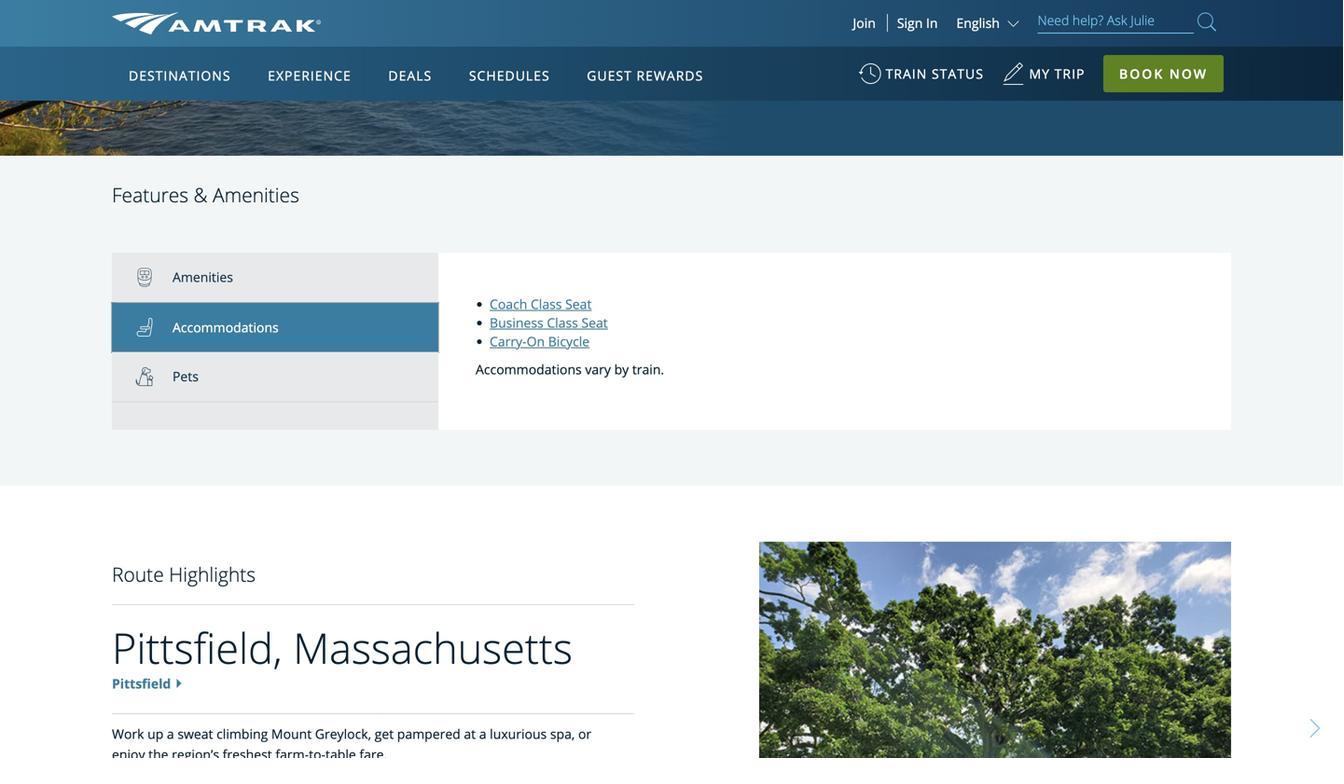 Task type: locate. For each thing, give the bounding box(es) containing it.
1 vertical spatial amenities
[[173, 268, 233, 286]]

2 a from the left
[[479, 725, 487, 743]]

highlights
[[169, 561, 256, 588]]

seat
[[566, 295, 592, 313], [582, 314, 608, 332]]

pittsfield,
[[112, 620, 282, 677]]

experience button
[[260, 49, 359, 102]]

accommodations list item
[[112, 303, 439, 352]]

accommodations
[[173, 318, 279, 336], [476, 361, 582, 378]]

by
[[614, 361, 629, 378]]

route highlights
[[112, 561, 256, 588]]

now
[[1170, 65, 1208, 83]]

train
[[886, 65, 928, 83]]

trip
[[1055, 65, 1086, 83]]

1 a from the left
[[167, 725, 174, 743]]

amenities right the &
[[213, 181, 299, 208]]

a
[[167, 725, 174, 743], [479, 725, 487, 743]]

vary
[[585, 361, 611, 378]]

class up the bicycle
[[547, 314, 578, 332]]

accommodations down on
[[476, 361, 582, 378]]

seat up business class seat 'link'
[[566, 295, 592, 313]]

banner
[[0, 0, 1344, 431]]

pittsfield
[[112, 675, 171, 693]]

a right the at
[[479, 725, 487, 743]]

amenities inside button
[[173, 268, 233, 286]]

pets button
[[112, 352, 439, 403]]

accommodations up pets
[[173, 318, 279, 336]]

1 vertical spatial accommodations
[[476, 361, 582, 378]]

0 horizontal spatial a
[[167, 725, 174, 743]]

pictoral icon for train image
[[135, 268, 173, 287]]

guest
[[587, 67, 632, 84]]

0 horizontal spatial accommodations
[[173, 318, 279, 336]]

the
[[148, 746, 168, 759]]

class
[[531, 295, 562, 313], [547, 314, 578, 332]]

english
[[957, 14, 1000, 32]]

1 horizontal spatial accommodations
[[476, 361, 582, 378]]

spa,
[[550, 725, 575, 743]]

schedules link
[[462, 47, 558, 101]]

work up a sweat climbing mount greylock, get pampered at a luxurious spa, or enjoy the region's freshest farm-to-table fare.
[[112, 725, 592, 759]]

work
[[112, 725, 144, 743]]

amenities up pictoral icon for seat
[[173, 268, 233, 286]]

1 vertical spatial seat
[[582, 314, 608, 332]]

banner containing join
[[0, 0, 1344, 431]]

application inside banner
[[181, 156, 629, 417]]

coach class seat link
[[490, 295, 592, 313]]

guest rewards button
[[580, 49, 711, 102]]

rewards
[[637, 67, 704, 84]]

accommodations button
[[112, 303, 439, 352]]

amenities button
[[112, 253, 439, 303]]

deals
[[389, 67, 432, 84]]

pictoral icon for seat image
[[135, 318, 173, 337]]

sign in button
[[897, 14, 938, 32]]

up
[[148, 725, 164, 743]]

class up business class seat 'link'
[[531, 295, 562, 313]]

amenities
[[213, 181, 299, 208], [173, 268, 233, 286]]

1 horizontal spatial a
[[479, 725, 487, 743]]

destinations
[[129, 67, 231, 84]]

route
[[112, 561, 164, 588]]

fare.
[[360, 746, 387, 759]]

list
[[112, 253, 439, 430]]

book now button
[[1104, 55, 1224, 92]]

list containing amenities
[[112, 253, 439, 430]]

pampered
[[397, 725, 461, 743]]

seat up the bicycle
[[582, 314, 608, 332]]

pittsfield link
[[112, 675, 171, 693]]

coach
[[490, 295, 527, 313]]

region's
[[172, 746, 219, 759]]

book now
[[1120, 65, 1208, 83]]

accommodations inside button
[[173, 318, 279, 336]]

0 vertical spatial accommodations
[[173, 318, 279, 336]]

application
[[181, 156, 629, 417]]

freshest
[[223, 746, 272, 759]]

greylock,
[[315, 725, 371, 743]]

a right up
[[167, 725, 174, 743]]

carry-
[[490, 333, 527, 350]]



Task type: vqa. For each thing, say whether or not it's contained in the screenshot.
View related to Downeaster
no



Task type: describe. For each thing, give the bounding box(es) containing it.
business class seat link
[[490, 314, 608, 332]]

coach class seat business class seat carry-on bicycle
[[490, 295, 608, 350]]

0 vertical spatial class
[[531, 295, 562, 313]]

sweat
[[178, 725, 213, 743]]

table
[[326, 746, 356, 759]]

business
[[490, 314, 544, 332]]

my trip
[[1030, 65, 1086, 83]]

pictoral icon for pets image
[[135, 368, 173, 386]]

train status link
[[859, 56, 984, 102]]

or
[[578, 725, 592, 743]]

join
[[853, 14, 876, 32]]

carry-on bicycle link
[[490, 333, 590, 350]]

to-
[[309, 746, 326, 759]]

climbing
[[217, 725, 268, 743]]

massachusetts
[[293, 620, 573, 677]]

on
[[527, 333, 545, 350]]

0 vertical spatial seat
[[566, 295, 592, 313]]

my
[[1030, 65, 1051, 83]]

my trip button
[[1003, 56, 1086, 102]]

destinations button
[[121, 49, 238, 102]]

enjoy
[[112, 746, 145, 759]]

1 vertical spatial class
[[547, 314, 578, 332]]

amtrak image
[[112, 12, 321, 35]]

pittsfield, massachusetts pittsfield
[[112, 620, 573, 693]]

accommodations for accommodations vary by train.
[[476, 361, 582, 378]]

features & amenities
[[112, 181, 299, 208]]

search icon image
[[1198, 9, 1217, 35]]

features
[[112, 181, 189, 208]]

mount
[[271, 725, 312, 743]]

train.
[[632, 361, 664, 378]]

experience
[[268, 67, 352, 84]]

accommodations for accommodations
[[173, 318, 279, 336]]

schedules
[[469, 67, 550, 84]]

Please enter your search item search field
[[1038, 9, 1194, 34]]

accommodations vary by train.
[[476, 361, 664, 378]]

0 vertical spatial amenities
[[213, 181, 299, 208]]

&
[[194, 181, 208, 208]]

farm-
[[276, 746, 309, 759]]

train status
[[886, 65, 984, 83]]

sign in
[[897, 14, 938, 32]]

english button
[[957, 14, 1024, 32]]

book
[[1120, 65, 1165, 83]]

sign
[[897, 14, 923, 32]]

pets
[[173, 368, 199, 385]]

regions map image
[[181, 156, 629, 417]]

bicycle
[[548, 333, 590, 350]]

in
[[926, 14, 938, 32]]

join button
[[842, 14, 888, 32]]

deals button
[[381, 49, 440, 102]]

at
[[464, 725, 476, 743]]

luxurious
[[490, 725, 547, 743]]

guest rewards
[[587, 67, 704, 84]]

get
[[375, 725, 394, 743]]

status
[[932, 65, 984, 83]]



